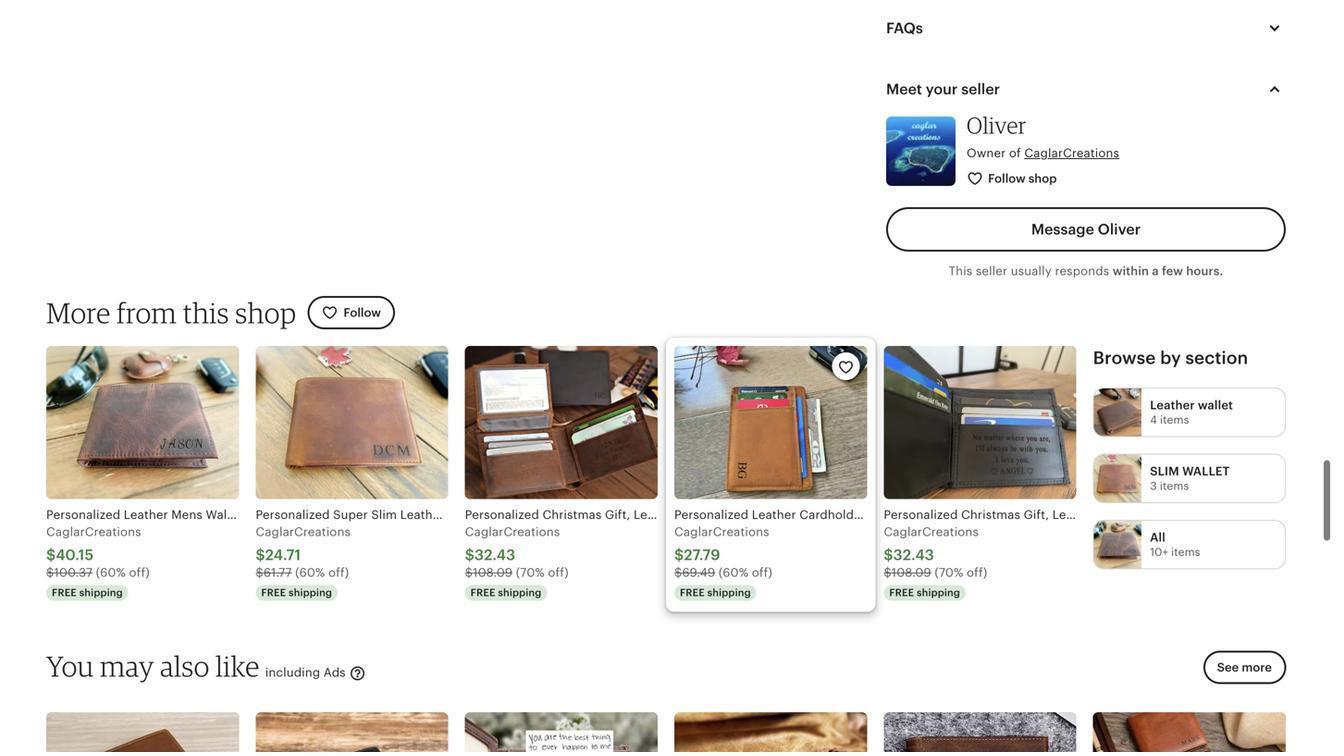 Task type: vqa. For each thing, say whether or not it's contained in the screenshot.
Add to
no



Task type: locate. For each thing, give the bounding box(es) containing it.
free inside caglarcreations $ 27.79 $ 69.49 (60% off) free shipping
[[680, 585, 705, 597]]

usually
[[1011, 262, 1052, 276]]

32.43
[[475, 545, 515, 562], [893, 545, 934, 562]]

2 caglarcreations $ 32.43 $ 108.09 (70% off) free shipping from the left
[[884, 523, 987, 597]]

2 horizontal spatial (60%
[[719, 564, 748, 578]]

off) inside caglarcreations $ 24.71 $ 61.77 (60% off) free shipping
[[328, 564, 349, 578]]

oliver up within
[[1098, 219, 1141, 236]]

1 free from the left
[[52, 585, 77, 597]]

1 caglarcreations $ 32.43 $ 108.09 (70% off) free shipping from the left
[[465, 523, 569, 597]]

1 horizontal spatial (60%
[[295, 564, 325, 578]]

(60% right 69.49
[[719, 564, 748, 578]]

caglarcreations inside caglarcreations $ 27.79 $ 69.49 (60% off) free shipping
[[674, 523, 769, 537]]

caglarcreations $ 32.43 $ 108.09 (70% off) free shipping for the personalized christmas gift, leather mens wallets for boyfriend, him, husband, father, dad, handwriting engraved custom anniversary wallet image
[[465, 523, 569, 597]]

faqs
[[886, 18, 923, 35]]

1 horizontal spatial shop
[[1028, 170, 1057, 183]]

seller inside dropdown button
[[961, 79, 1000, 96]]

caglarcreations inside caglarcreations $ 40.15 $ 100.37 (60% off) free shipping
[[46, 523, 141, 537]]

more
[[1242, 659, 1272, 673]]

all
[[1150, 529, 1165, 543]]

108.09 for the personalized christmas gift, leather mens wallets for boyfriend, him, husband, father, dad, handwriting engraved custom anniversary wallet image
[[473, 564, 513, 578]]

$
[[46, 545, 56, 562], [256, 545, 265, 562], [465, 545, 475, 562], [674, 545, 684, 562], [884, 545, 893, 562], [46, 564, 54, 578], [256, 564, 263, 578], [465, 564, 473, 578], [674, 564, 682, 578], [884, 564, 891, 578]]

caglarcreations $ 27.79 $ 69.49 (60% off) free shipping
[[674, 523, 772, 597]]

0 horizontal spatial (60%
[[96, 564, 126, 578]]

free inside caglarcreations $ 40.15 $ 100.37 (60% off) free shipping
[[52, 585, 77, 597]]

(60%
[[96, 564, 126, 578], [295, 564, 325, 578], [719, 564, 748, 578]]

also
[[160, 647, 210, 681]]

(60% inside caglarcreations $ 24.71 $ 61.77 (60% off) free shipping
[[295, 564, 325, 578]]

oliver owner of caglarcreations
[[967, 110, 1119, 158]]

5 off) from the left
[[967, 564, 987, 578]]

108.09
[[473, 564, 513, 578], [891, 564, 931, 578]]

responds
[[1055, 262, 1109, 276]]

4 off) from the left
[[752, 564, 772, 578]]

items inside "leather wallet 4 items"
[[1160, 412, 1189, 424]]

follow shop
[[988, 170, 1057, 183]]

wallet
[[1198, 396, 1233, 410]]

off) inside caglarcreations $ 27.79 $ 69.49 (60% off) free shipping
[[752, 564, 772, 578]]

(60% inside caglarcreations $ 40.15 $ 100.37 (60% off) free shipping
[[96, 564, 126, 578]]

caglarcreations for personalized leather mens wallet, anniversary & graduation gift for him, boyfriend, husband, father, dad, handwriting engraved custom wallet image
[[46, 523, 141, 537]]

1 32.43 from the left
[[475, 545, 515, 562]]

shipping inside caglarcreations $ 24.71 $ 61.77 (60% off) free shipping
[[289, 585, 332, 597]]

2 shipping from the left
[[289, 585, 332, 597]]

oliver image
[[886, 115, 956, 184]]

(70% for the personalized christmas gift, leather mens wallet for boyfriend, him, husband, father, dad, handwriting engraved custom anniversary wallet 'image'
[[935, 564, 963, 578]]

1 vertical spatial follow
[[344, 304, 381, 318]]

oliver inside button
[[1098, 219, 1141, 236]]

1 (70% from the left
[[516, 564, 545, 578]]

1 horizontal spatial oliver
[[1098, 219, 1141, 236]]

0 vertical spatial shop
[[1028, 170, 1057, 183]]

0 vertical spatial follow
[[988, 170, 1026, 183]]

your
[[926, 79, 958, 96]]

off) inside caglarcreations $ 40.15 $ 100.37 (60% off) free shipping
[[129, 564, 150, 578]]

3 (60% from the left
[[719, 564, 748, 578]]

seller right this
[[976, 262, 1007, 276]]

(60% for 27.79
[[719, 564, 748, 578]]

4 free from the left
[[680, 585, 705, 597]]

owner
[[967, 144, 1006, 158]]

2 32.43 from the left
[[893, 545, 934, 562]]

1 108.09 from the left
[[473, 564, 513, 578]]

off) for the personalized christmas gift, leather mens wallet for boyfriend, him, husband, father, dad, handwriting engraved custom anniversary wallet 'image'
[[967, 564, 987, 578]]

0 vertical spatial oliver
[[967, 110, 1026, 137]]

1 shipping from the left
[[79, 585, 123, 597]]

hours.
[[1186, 262, 1223, 276]]

0 vertical spatial seller
[[961, 79, 1000, 96]]

caglarcreations
[[1024, 144, 1119, 158], [46, 523, 141, 537], [256, 523, 351, 537], [465, 523, 560, 537], [674, 523, 769, 537], [884, 523, 979, 537]]

seller
[[961, 79, 1000, 96], [976, 262, 1007, 276]]

off)
[[129, 564, 150, 578], [328, 564, 349, 578], [548, 564, 569, 578], [752, 564, 772, 578], [967, 564, 987, 578]]

items inside all 10+ items
[[1171, 544, 1200, 557]]

0 horizontal spatial caglarcreations $ 32.43 $ 108.09 (70% off) free shipping
[[465, 523, 569, 597]]

3 off) from the left
[[548, 564, 569, 578]]

3
[[1150, 478, 1157, 490]]

items
[[1160, 412, 1189, 424], [1160, 478, 1189, 490], [1171, 544, 1200, 557]]

1 off) from the left
[[129, 564, 150, 578]]

items inside slim wallet 3 items
[[1160, 478, 1189, 490]]

(60% down 24.71
[[295, 564, 325, 578]]

personalized leather cardholder, custom, engraved gift for christmas, anniversary, him, boyfriend, father dad, husband super slim men wallet image
[[674, 344, 867, 497]]

follow
[[988, 170, 1026, 183], [344, 304, 381, 318]]

0 horizontal spatial oliver
[[967, 110, 1026, 137]]

4 shipping from the left
[[707, 585, 751, 597]]

shipping inside caglarcreations $ 40.15 $ 100.37 (60% off) free shipping
[[79, 585, 123, 597]]

see more listings in the slim wallet section image
[[1094, 453, 1142, 500]]

items right 10+
[[1171, 544, 1200, 557]]

see more
[[1217, 659, 1272, 673]]

oliver up owner
[[967, 110, 1026, 137]]

free for the personalized christmas gift, leather mens wallet for boyfriend, him, husband, father, dad, handwriting engraved custom anniversary wallet 'image'
[[889, 585, 914, 597]]

free for the personalized leather cardholder, custom, engraved gift for christmas, anniversary, him, boyfriend, father dad, husband super slim men wallet "image"
[[680, 585, 705, 597]]

1 horizontal spatial 32.43
[[893, 545, 934, 562]]

see more listings in the leather wallet section image
[[1094, 387, 1142, 434]]

1 vertical spatial oliver
[[1098, 219, 1141, 236]]

caglarcreations for the personalized christmas gift, leather mens wallets for boyfriend, him, husband, father, dad, handwriting engraved custom anniversary wallet image
[[465, 523, 560, 537]]

2 108.09 from the left
[[891, 564, 931, 578]]

free
[[52, 585, 77, 597], [261, 585, 286, 597], [471, 585, 495, 597], [680, 585, 705, 597], [889, 585, 914, 597]]

shipping inside caglarcreations $ 27.79 $ 69.49 (60% off) free shipping
[[707, 585, 751, 597]]

this
[[183, 294, 229, 328]]

1 horizontal spatial caglarcreations $ 32.43 $ 108.09 (70% off) free shipping
[[884, 523, 987, 597]]

free for personalized super slim leather christmas gift, mens wallet, custom, engraved gift for anniversary, him, boyfriend, father, dad, husband image
[[261, 585, 286, 597]]

more from this shop
[[46, 294, 296, 328]]

0 horizontal spatial 108.09
[[473, 564, 513, 578]]

3 free from the left
[[471, 585, 495, 597]]

3 shipping from the left
[[498, 585, 542, 597]]

32.43 for the personalized christmas gift, leather mens wallet for boyfriend, him, husband, father, dad, handwriting engraved custom anniversary wallet 'image'
[[893, 545, 934, 562]]

1 vertical spatial shop
[[235, 294, 296, 328]]

100.37
[[54, 564, 93, 578]]

2 free from the left
[[261, 585, 286, 597]]

items down leather
[[1160, 412, 1189, 424]]

slim
[[1150, 462, 1179, 476]]

items down slim
[[1160, 478, 1189, 490]]

1 (60% from the left
[[96, 564, 126, 578]]

1 vertical spatial items
[[1160, 478, 1189, 490]]

follow button
[[307, 294, 395, 328]]

faqs button
[[870, 4, 1302, 49]]

oliver
[[967, 110, 1026, 137], [1098, 219, 1141, 236]]

40.15
[[56, 545, 94, 562]]

section
[[1185, 347, 1248, 366]]

2 (70% from the left
[[935, 564, 963, 578]]

this seller usually responds within a few hours.
[[949, 262, 1223, 276]]

free for personalized leather mens wallet, anniversary & graduation gift for him, boyfriend, husband, father, dad, handwriting engraved custom wallet image
[[52, 585, 77, 597]]

(60% inside caglarcreations $ 27.79 $ 69.49 (60% off) free shipping
[[719, 564, 748, 578]]

shop down caglarcreations link
[[1028, 170, 1057, 183]]

oliver inside oliver owner of caglarcreations
[[967, 110, 1026, 137]]

caglarcreations inside oliver owner of caglarcreations
[[1024, 144, 1119, 158]]

5 free from the left
[[889, 585, 914, 597]]

0 horizontal spatial shop
[[235, 294, 296, 328]]

0 horizontal spatial follow
[[344, 304, 381, 318]]

1 horizontal spatial follow
[[988, 170, 1026, 183]]

shop
[[1028, 170, 1057, 183], [235, 294, 296, 328]]

5 shipping from the left
[[917, 585, 960, 597]]

2 vertical spatial items
[[1171, 544, 1200, 557]]

seller right your
[[961, 79, 1000, 96]]

message
[[1031, 219, 1094, 236]]

1 horizontal spatial (70%
[[935, 564, 963, 578]]

browse by section
[[1093, 347, 1248, 366]]

0 horizontal spatial 32.43
[[475, 545, 515, 562]]

including
[[265, 664, 320, 677]]

0 horizontal spatial (70%
[[516, 564, 545, 578]]

shop right this
[[235, 294, 296, 328]]

caglarcreations $ 24.71 $ 61.77 (60% off) free shipping
[[256, 523, 351, 597]]

(60% right 100.37 on the bottom of the page
[[96, 564, 126, 578]]

2 (60% from the left
[[295, 564, 325, 578]]

0 vertical spatial items
[[1160, 412, 1189, 424]]

christmas gift personalized mens leather wallet for him, father, husband, boyfriend, anniversary, birthday, dad, custom handwriting engraved image
[[674, 710, 867, 752]]

1 horizontal spatial 108.09
[[891, 564, 931, 578]]

(70% for the personalized christmas gift, leather mens wallets for boyfriend, him, husband, father, dad, handwriting engraved custom anniversary wallet image
[[516, 564, 545, 578]]

meet your seller
[[886, 79, 1000, 96]]

2 off) from the left
[[328, 564, 349, 578]]

follow for follow shop
[[988, 170, 1026, 183]]

caglarcreations $ 32.43 $ 108.09 (70% off) free shipping
[[465, 523, 569, 597], [884, 523, 987, 597]]

items for leather
[[1160, 412, 1189, 424]]

this
[[949, 262, 972, 276]]

shipping
[[79, 585, 123, 597], [289, 585, 332, 597], [498, 585, 542, 597], [707, 585, 751, 597], [917, 585, 960, 597]]

free inside caglarcreations $ 24.71 $ 61.77 (60% off) free shipping
[[261, 585, 286, 597]]

off) for the personalized leather cardholder, custom, engraved gift for christmas, anniversary, him, boyfriend, father dad, husband super slim men wallet "image"
[[752, 564, 772, 578]]

(70%
[[516, 564, 545, 578], [935, 564, 963, 578]]



Task type: describe. For each thing, give the bounding box(es) containing it.
all 10+ items
[[1150, 529, 1200, 557]]

personalized leather men wallet, custom handwriting engraved wallet, christmas gift for him/husband/boyfriend/anniversary/dad/fathers/son image
[[46, 710, 239, 752]]

see more button
[[1203, 649, 1286, 682]]

caglarcreations for the personalized leather cardholder, custom, engraved gift for christmas, anniversary, him, boyfriend, father dad, husband super slim men wallet "image"
[[674, 523, 769, 537]]

follow for follow
[[344, 304, 381, 318]]

10+
[[1150, 544, 1168, 557]]

27.79
[[684, 545, 720, 562]]

personalized christmas gift, leather mens wallet for boyfriend, him, husband, father, dad, handwriting engraved custom anniversary wallet image
[[884, 344, 1076, 497]]

see more listings in the all section image
[[1094, 519, 1142, 567]]

ads
[[324, 664, 346, 677]]

off) for personalized super slim leather christmas gift, mens wallet, custom, engraved gift for anniversary, him, boyfriend, father, dad, husband image
[[328, 564, 349, 578]]

from
[[117, 294, 177, 328]]

within
[[1113, 262, 1149, 276]]

shipping for personalized leather mens wallet, anniversary & graduation gift for him, boyfriend, husband, father, dad, handwriting engraved custom wallet image
[[79, 585, 123, 597]]

personalized super slim leather christmas gift, mens wallet, custom, engraved gift for anniversary, him, boyfriend, father, dad, husband image
[[256, 344, 448, 497]]

message oliver
[[1031, 219, 1141, 236]]

shipping for the personalized christmas gift, leather mens wallets for boyfriend, him, husband, father, dad, handwriting engraved custom anniversary wallet image
[[498, 585, 542, 597]]

meet your seller button
[[870, 65, 1302, 110]]

leather wallet 4 items
[[1150, 396, 1233, 424]]

shop inside button
[[1028, 170, 1057, 183]]

you
[[46, 647, 94, 681]]

more
[[46, 294, 111, 328]]

shipping for the personalized leather cardholder, custom, engraved gift for christmas, anniversary, him, boyfriend, father dad, husband super slim men wallet "image"
[[707, 585, 751, 597]]

meet
[[886, 79, 922, 96]]

may
[[100, 647, 154, 681]]

free for the personalized christmas gift, leather mens wallets for boyfriend, him, husband, father, dad, handwriting engraved custom anniversary wallet image
[[471, 585, 495, 597]]

caglarcreations for the personalized christmas gift, leather mens wallet for boyfriend, him, husband, father, dad, handwriting engraved custom anniversary wallet 'image'
[[884, 523, 979, 537]]

by
[[1160, 347, 1181, 366]]

a
[[1152, 262, 1159, 276]]

69.49
[[682, 564, 715, 578]]

shipping for personalized super slim leather christmas gift, mens wallet, custom, engraved gift for anniversary, him, boyfriend, father, dad, husband image
[[289, 585, 332, 597]]

personalized christmas gift, leather mens wallets for boyfriend, him, husband, father, dad, handwriting engraved custom anniversary wallet image
[[465, 344, 658, 497]]

few
[[1162, 262, 1183, 276]]

you may also like including ads
[[46, 647, 349, 681]]

caglarcreations $ 40.15 $ 100.37 (60% off) free shipping
[[46, 523, 150, 597]]

personalized leather mens wallet, anniversary & graduation gift for him, boyfriend, husband, father, dad, handwriting engraved custom wallet image
[[46, 344, 239, 497]]

(60% for 24.71
[[295, 564, 325, 578]]

108.09 for the personalized christmas gift, leather mens wallet for boyfriend, him, husband, father, dad, handwriting engraved custom anniversary wallet 'image'
[[891, 564, 931, 578]]

off) for the personalized christmas gift, leather mens wallets for boyfriend, him, husband, father, dad, handwriting engraved custom anniversary wallet image
[[548, 564, 569, 578]]

see more link
[[1198, 649, 1286, 694]]

browse
[[1093, 347, 1156, 366]]

4
[[1150, 412, 1157, 424]]

of
[[1009, 144, 1021, 158]]

24.71
[[265, 545, 301, 562]]

caglarcreations link
[[1024, 144, 1119, 158]]

shipping for the personalized christmas gift, leather mens wallet for boyfriend, him, husband, father, dad, handwriting engraved custom anniversary wallet 'image'
[[917, 585, 960, 597]]

caglarcreations for personalized super slim leather christmas gift, mens wallet, custom, engraved gift for anniversary, him, boyfriend, father, dad, husband image
[[256, 523, 351, 537]]

caglarcreations $ 32.43 $ 108.09 (70% off) free shipping for the personalized christmas gift, leather mens wallet for boyfriend, him, husband, father, dad, handwriting engraved custom anniversary wallet 'image'
[[884, 523, 987, 597]]

message oliver button
[[886, 205, 1286, 250]]

items for slim
[[1160, 478, 1189, 490]]

see
[[1217, 659, 1239, 673]]

32.43 for the personalized christmas gift, leather mens wallets for boyfriend, him, husband, father, dad, handwriting engraved custom anniversary wallet image
[[475, 545, 515, 562]]

wallet
[[1182, 462, 1230, 476]]

1 vertical spatial seller
[[976, 262, 1007, 276]]

off) for personalized leather mens wallet, anniversary & graduation gift for him, boyfriend, husband, father, dad, handwriting engraved custom wallet image
[[129, 564, 150, 578]]

leather
[[1150, 396, 1195, 410]]

slim wallet 3 items
[[1150, 462, 1230, 490]]

61.77
[[263, 564, 292, 578]]

like
[[216, 647, 260, 681]]

follow shop button
[[953, 160, 1073, 194]]

(60% for 40.15
[[96, 564, 126, 578]]



